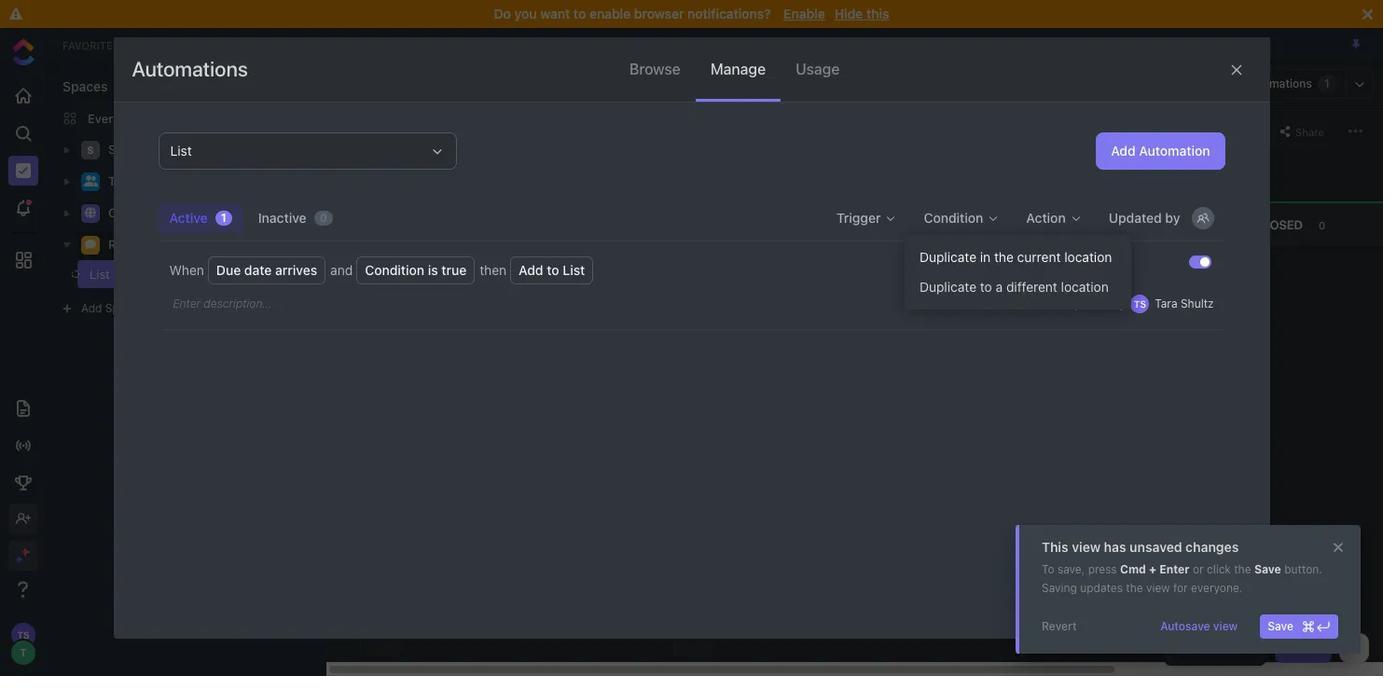Task type: vqa. For each thing, say whether or not it's contained in the screenshot.
Updated By Ts Tara Shultz
yes



Task type: locate. For each thing, give the bounding box(es) containing it.
duplicate to a different location button
[[905, 272, 1132, 302]]

1 vertical spatial list link
[[72, 260, 284, 288]]

automation
[[1140, 143, 1211, 159]]

add down 'comment' icon
[[81, 301, 102, 315]]

space
[[108, 142, 144, 157], [143, 174, 179, 189], [105, 301, 138, 315]]

list inside list link
[[90, 267, 110, 282]]

automations up everything link
[[132, 57, 248, 81]]

0 for redo
[[1050, 219, 1056, 231]]

to inside dropdown button
[[981, 279, 993, 295]]

unsaved
[[1130, 539, 1183, 555]]

l down o
[[686, 320, 702, 328]]

1 vertical spatial e
[[686, 353, 702, 361]]

0 horizontal spatial enter
[[173, 297, 201, 311]]

1 up share button
[[1325, 77, 1330, 91]]

everyone.
[[1192, 581, 1243, 595]]

team
[[108, 174, 139, 189]]

duplicate down duplicate in the current location
[[920, 279, 977, 295]]

me button
[[1142, 120, 1184, 142]]

a left different
[[996, 279, 1003, 295]]

to
[[574, 6, 586, 21], [547, 262, 560, 278], [981, 279, 993, 295]]

1 duplicate from the top
[[920, 249, 977, 265]]

space for team space
[[143, 174, 179, 189]]

2 vertical spatial the
[[1127, 581, 1144, 595]]

ts
[[1135, 299, 1147, 310]]

by right sorting
[[391, 164, 403, 178]]

0 horizontal spatial p
[[373, 293, 385, 300]]

list
[[143, 37, 162, 51], [563, 262, 585, 278], [90, 267, 110, 282], [431, 276, 447, 287]]

1 up rockstar link
[[221, 211, 227, 225]]

view down everyone.
[[1214, 620, 1238, 634]]

has
[[1104, 539, 1127, 555]]

tara
[[1156, 297, 1178, 311]]

save inside this view has unsaved changes to save, press cmd + enter or click the save button. saving updates the view for everyone.
[[1255, 563, 1282, 577]]

do you want to enable browser notifications? enable hide this
[[494, 6, 890, 21]]

2 horizontal spatial view
[[1214, 620, 1238, 634]]

0 for closed
[[1319, 219, 1326, 231]]

1 vertical spatial p
[[686, 337, 702, 345]]

enter
[[173, 297, 201, 311], [1160, 563, 1190, 577]]

1 vertical spatial space
[[143, 174, 179, 189]]

assignees
[[1207, 126, 1258, 138]]

view up save,
[[1072, 539, 1101, 555]]

list right then on the top
[[563, 262, 585, 278]]

spaces link
[[48, 78, 108, 94]]

list down 'comment' icon
[[90, 267, 110, 282]]

due
[[216, 262, 241, 278]]

0 vertical spatial enter
[[173, 297, 201, 311]]

add space
[[81, 301, 138, 315]]

0 right closed on the right top of page
[[1319, 219, 1326, 231]]

location
[[1065, 249, 1113, 265], [1062, 279, 1109, 295]]

when
[[169, 262, 204, 278]]

0 horizontal spatial a
[[686, 328, 702, 337]]

space up observatory
[[143, 174, 179, 189]]

c o l l a p s e d
[[686, 293, 702, 370]]

duplicate inside duplicate to a different location dropdown button
[[920, 279, 977, 295]]

save,
[[1058, 563, 1085, 577]]

space up team
[[108, 142, 144, 157]]

view for autosave
[[1214, 620, 1238, 634]]

enter inside this view has unsaved changes to save, press cmd + enter or click the save button. saving updates the view for everyone.
[[1160, 563, 1190, 577]]

2 horizontal spatial to
[[981, 279, 993, 295]]

1 horizontal spatial p
[[686, 337, 702, 345]]

this
[[1042, 539, 1069, 555]]

view for this
[[1072, 539, 1101, 555]]

view inside button
[[1214, 620, 1238, 634]]

add
[[1112, 143, 1136, 159], [519, 262, 544, 278], [81, 301, 102, 315]]

p up 'd'
[[686, 337, 702, 345]]

0 up current
[[1050, 219, 1056, 231]]

0 right inactive
[[320, 211, 327, 225]]

the down cmd
[[1127, 581, 1144, 595]]

automations up share button
[[1245, 77, 1313, 91]]

view down +
[[1147, 581, 1171, 595]]

to for add to list
[[547, 262, 560, 278]]

0 vertical spatial a
[[996, 279, 1003, 295]]

add left automation
[[1112, 143, 1136, 159]]

to right then on the top
[[547, 262, 560, 278]]

add for add to list
[[519, 262, 544, 278]]

1 horizontal spatial the
[[1127, 581, 1144, 595]]

2 horizontal spatial add
[[1112, 143, 1136, 159]]

the right in
[[995, 249, 1014, 265]]

you
[[515, 6, 537, 21]]

0 vertical spatial duplicate
[[920, 249, 977, 265]]

browser
[[634, 6, 684, 21]]

0 vertical spatial save
[[1255, 563, 1282, 577]]

list link
[[133, 37, 172, 51], [72, 260, 284, 288]]

inactive
[[258, 210, 307, 226]]

time
[[423, 165, 447, 177]]

1 horizontal spatial automations
[[1245, 77, 1313, 91]]

location inside button
[[1065, 249, 1113, 265]]

location inside dropdown button
[[1062, 279, 1109, 295]]

2 vertical spatial space
[[105, 301, 138, 315]]

by left "ts"
[[1114, 298, 1126, 310]]

save left button.
[[1255, 563, 1282, 577]]

to right want
[[574, 6, 586, 21]]

1 horizontal spatial enter
[[1160, 563, 1190, 577]]

0 horizontal spatial view
[[1072, 539, 1101, 555]]

updated
[[1068, 298, 1111, 310]]

sorting
[[350, 164, 388, 178]]

1 vertical spatial by
[[1114, 298, 1126, 310]]

rockstar
[[108, 237, 159, 252]]

2 l from the top
[[686, 320, 702, 328]]

0 vertical spatial view
[[1072, 539, 1101, 555]]

2 vertical spatial to
[[981, 279, 993, 295]]

location for duplicate in the current location
[[1065, 249, 1113, 265]]

list link right favorites
[[133, 37, 172, 51]]

add for add automation
[[1112, 143, 1136, 159]]

usage
[[796, 61, 840, 77]]

0 horizontal spatial add
[[81, 301, 102, 315]]

save down button.
[[1268, 620, 1294, 634]]

arrives
[[275, 262, 317, 278]]

is
[[428, 262, 438, 278]]

s
[[686, 345, 702, 353]]

save
[[1255, 563, 1282, 577], [1268, 620, 1294, 634]]

condition is true
[[365, 262, 467, 278]]

duplicate in the current location
[[920, 249, 1113, 265]]

then
[[480, 262, 507, 278]]

0 vertical spatial location
[[1065, 249, 1113, 265]]

tasks...
[[420, 124, 457, 138]]

0 horizontal spatial 1
[[221, 211, 227, 225]]

e
[[373, 300, 385, 306], [686, 353, 702, 361]]

list right condition
[[431, 276, 447, 287]]

a inside dropdown button
[[996, 279, 1003, 295]]

1 vertical spatial to
[[547, 262, 560, 278]]

0 down n
[[373, 330, 385, 337]]

0 horizontal spatial e
[[373, 300, 385, 306]]

this view has unsaved changes to save, press cmd + enter or click the save button. saving updates the view for everyone.
[[1042, 539, 1323, 595]]

automations
[[132, 57, 248, 81], [1245, 77, 1313, 91]]

1 horizontal spatial view
[[1147, 581, 1171, 595]]

0
[[320, 211, 327, 225], [1050, 219, 1056, 231], [1319, 219, 1326, 231], [373, 330, 385, 337]]

view
[[1072, 539, 1101, 555], [1147, 581, 1171, 595], [1214, 620, 1238, 634]]

2 vertical spatial add
[[81, 301, 102, 315]]

0 horizontal spatial by
[[391, 164, 403, 178]]

shultz
[[1181, 297, 1214, 311]]

1 vertical spatial location
[[1062, 279, 1109, 295]]

0 horizontal spatial to
[[547, 262, 560, 278]]

closed
[[1255, 217, 1304, 232]]

active
[[169, 210, 208, 226]]

p
[[373, 293, 385, 300], [686, 337, 702, 345]]

1 vertical spatial duplicate
[[920, 279, 977, 295]]

add right then on the top
[[519, 262, 544, 278]]

observatory link
[[108, 199, 302, 229]]

enter down when
[[173, 297, 201, 311]]

0 vertical spatial the
[[995, 249, 1014, 265]]

the right click
[[1235, 563, 1252, 577]]

add inside button
[[1112, 143, 1136, 159]]

a up the s
[[686, 328, 702, 337]]

1
[[1325, 77, 1330, 91], [221, 211, 227, 225]]

autosave
[[1161, 620, 1211, 634]]

2 vertical spatial view
[[1214, 620, 1238, 634]]

to down in
[[981, 279, 993, 295]]

1 vertical spatial add
[[519, 262, 544, 278]]

1 vertical spatial save
[[1268, 620, 1294, 634]]

1 vertical spatial enter
[[1160, 563, 1190, 577]]

0 vertical spatial add
[[1112, 143, 1136, 159]]

0 vertical spatial to
[[574, 6, 586, 21]]

0 vertical spatial by
[[391, 164, 403, 178]]

2 horizontal spatial the
[[1235, 563, 1252, 577]]

1 horizontal spatial 1
[[1325, 77, 1330, 91]]

duplicate left in
[[920, 249, 977, 265]]

1 l from the top
[[686, 313, 702, 320]]

2 duplicate from the top
[[920, 279, 977, 295]]

l down c
[[686, 313, 702, 320]]

this
[[867, 6, 890, 21]]

user group image
[[84, 176, 98, 187]]

space down rockstar
[[105, 301, 138, 315]]

1 horizontal spatial add
[[519, 262, 544, 278]]

0 vertical spatial space
[[108, 142, 144, 157]]

d
[[686, 361, 702, 370]]

n
[[373, 306, 385, 314]]

duplicate inside duplicate in the current location button
[[920, 249, 977, 265]]

do
[[494, 6, 511, 21]]

p up n
[[373, 293, 385, 300]]

by inside the updated by ts tara shultz
[[1114, 298, 1126, 310]]

1 horizontal spatial a
[[996, 279, 1003, 295]]

0 horizontal spatial the
[[995, 249, 1014, 265]]

1 horizontal spatial by
[[1114, 298, 1126, 310]]

0 vertical spatial 1
[[1325, 77, 1330, 91]]

list link down rockstar
[[72, 260, 284, 288]]

by
[[391, 164, 403, 178], [1114, 298, 1126, 310]]

enter up for
[[1160, 563, 1190, 577]]

0 vertical spatial p
[[373, 293, 385, 300]]

globe image
[[85, 207, 96, 219]]

duplicate for duplicate to a different location
[[920, 279, 977, 295]]

add for add space
[[81, 301, 102, 315]]

autosave view
[[1161, 620, 1238, 634]]



Task type: describe. For each thing, give the bounding box(es) containing it.
c
[[686, 293, 702, 303]]

location for duplicate to a different location
[[1062, 279, 1109, 295]]

or
[[1193, 563, 1204, 577]]

want
[[540, 6, 570, 21]]

share
[[1296, 126, 1325, 138]]

1 vertical spatial 1
[[221, 211, 227, 225]]

to for duplicate to a different location
[[981, 279, 993, 295]]

enter description...
[[173, 297, 272, 311]]

by for sorting
[[391, 164, 403, 178]]

save inside button
[[1268, 620, 1294, 634]]

0 horizontal spatial automations
[[132, 57, 248, 81]]

share button
[[1275, 120, 1331, 142]]

space for add space
[[105, 301, 138, 315]]

time estimate
[[423, 165, 492, 177]]

due date arrives
[[216, 262, 317, 278]]

by for updated
[[1114, 298, 1126, 310]]

enable
[[784, 6, 826, 21]]

everything link
[[48, 104, 326, 133]]

add to list
[[519, 262, 585, 278]]

1 vertical spatial the
[[1235, 563, 1252, 577]]

1 horizontal spatial e
[[686, 353, 702, 361]]

0 for o p e n
[[373, 330, 385, 337]]

me
[[1161, 126, 1177, 138]]

team space
[[108, 174, 179, 189]]

for
[[1174, 581, 1188, 595]]

condition
[[365, 262, 425, 278]]

search tasks...
[[380, 124, 457, 138]]

0 vertical spatial e
[[373, 300, 385, 306]]

1 vertical spatial a
[[686, 328, 702, 337]]

updated by ts tara shultz
[[1068, 297, 1214, 311]]

space link
[[108, 135, 302, 165]]

revert button
[[1035, 615, 1085, 639]]

and
[[330, 262, 353, 278]]

+
[[1150, 563, 1157, 577]]

true
[[442, 262, 467, 278]]

cmd
[[1121, 563, 1147, 577]]

observatory
[[108, 205, 180, 220]]

duplicate in the current location button
[[913, 243, 1125, 272]]

search
[[380, 124, 416, 138]]

estimate
[[450, 165, 492, 177]]

revert
[[1042, 620, 1077, 634]]

add automation button
[[1097, 132, 1226, 170]]

duplicate for duplicate in the current location
[[920, 249, 977, 265]]

browse
[[630, 61, 681, 77]]

save button
[[1261, 615, 1339, 639]]

favorites
[[63, 39, 119, 51]]

date
[[244, 262, 272, 278]]

different
[[1007, 279, 1058, 295]]

current
[[1018, 249, 1061, 265]]

description...
[[204, 297, 272, 311]]

list right favorites
[[143, 37, 162, 51]]

press
[[1089, 563, 1118, 577]]

redo
[[1000, 217, 1034, 232]]

1 horizontal spatial to
[[574, 6, 586, 21]]

enable
[[590, 6, 631, 21]]

in
[[981, 249, 991, 265]]

Search tasks... text field
[[380, 118, 535, 144]]

0 vertical spatial list link
[[133, 37, 172, 51]]

o
[[686, 303, 702, 313]]

1 vertical spatial view
[[1147, 581, 1171, 595]]

sorting by
[[350, 164, 403, 178]]

saving
[[1042, 581, 1078, 595]]

o
[[373, 285, 385, 293]]

button.
[[1285, 563, 1323, 577]]

everything
[[88, 111, 150, 126]]

hide
[[835, 6, 863, 21]]

duplicate to a different location
[[920, 279, 1109, 295]]

task
[[1300, 641, 1325, 655]]

to
[[1042, 563, 1055, 577]]

spaces
[[63, 78, 108, 94]]

manage
[[711, 61, 766, 77]]

rockstar link
[[108, 230, 302, 260]]

the inside button
[[995, 249, 1014, 265]]

team space link
[[108, 167, 302, 197]]

changes
[[1186, 539, 1239, 555]]

autosave view button
[[1153, 615, 1246, 639]]

comment image
[[85, 239, 96, 250]]

updates
[[1081, 581, 1123, 595]]

notifications?
[[688, 6, 771, 21]]

assignees button
[[1184, 120, 1265, 142]]

o p e n
[[373, 285, 385, 314]]

2
[[296, 268, 302, 280]]



